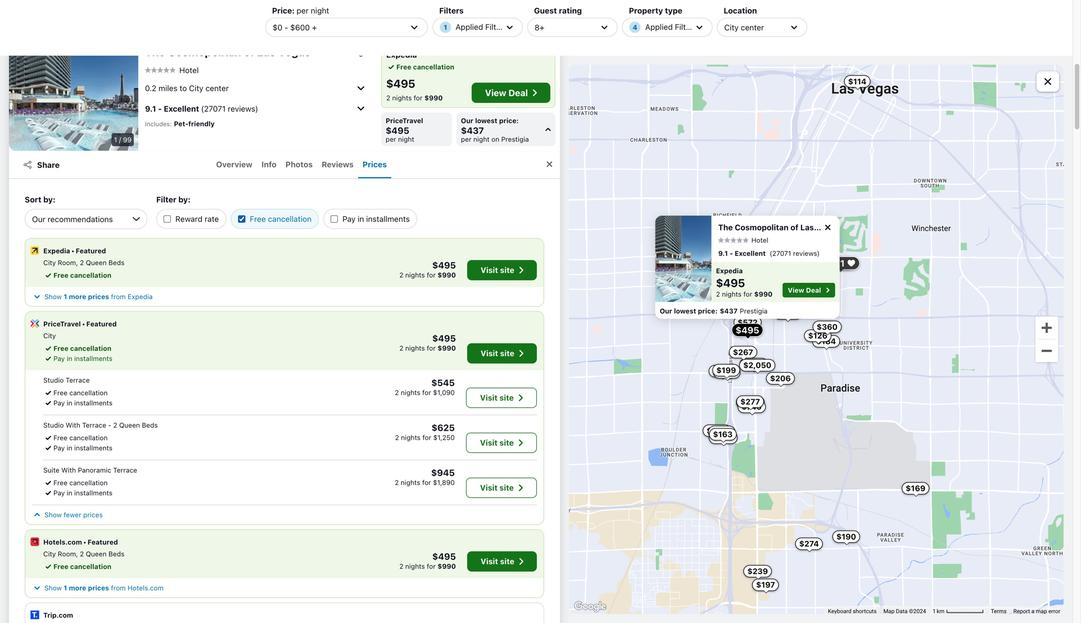 Task type: describe. For each thing, give the bounding box(es) containing it.
pay in installments for $945
[[53, 489, 113, 497]]

out
[[108, 60, 118, 68]]

0 horizontal spatial filters
[[439, 6, 464, 15]]

show fewer prices button
[[32, 505, 537, 520]]

pay in installments button for $545
[[43, 398, 113, 408]]

0 vertical spatial center
[[741, 23, 765, 32]]

- right $0
[[285, 23, 288, 32]]

sort
[[25, 195, 41, 204]]

0 horizontal spatial per
[[297, 6, 309, 15]]

temperature
[[36, 135, 76, 143]]

• for expedia
[[71, 247, 75, 255]]

from for expedia
[[111, 293, 126, 301]]

the inside button
[[145, 45, 165, 58]]

show 1 more prices from expedia
[[44, 293, 153, 301]]

pay in installments inside multi-select list box
[[343, 214, 410, 224]]

free cancellation button down hotels.com • featured
[[43, 562, 111, 572]]

1 vertical spatial the cosmopolitan of las vegas
[[719, 223, 840, 232]]

free cancellation for free cancellation button below expedia • featured
[[53, 271, 111, 279]]

more for from hotels.com
[[69, 584, 86, 592]]

free cancellation inside multi-select list box
[[250, 214, 312, 224]]

of inside button
[[244, 45, 255, 58]]

0 vertical spatial excellent
[[164, 104, 199, 113]]

free cancellation for free cancellation button under studio terrace
[[53, 389, 108, 397]]

allowed
[[52, 93, 76, 100]]

$274
[[800, 539, 819, 549]]

parking
[[36, 82, 60, 90]]

1 vertical spatial queen
[[119, 421, 140, 429]]

non-smoking rooms online check in/check out outdoor swimming pool parking pets allowed pool response protocol safe distance temperature screening
[[36, 50, 118, 143]]

rate
[[205, 214, 219, 224]]

pay in installments button for $495
[[43, 354, 113, 364]]

installments for $945
[[74, 489, 113, 497]]

filter by:
[[156, 195, 191, 204]]

our lowest price: $437 per night on prestigia
[[461, 117, 529, 143]]

free for free cancellation button below studio with terrace - 2 queen beds
[[53, 434, 67, 442]]

expedia • featured
[[43, 247, 106, 255]]

for inside $625 2 nights for $1,250
[[423, 434, 432, 442]]

the cosmopolitan of las vegas image
[[656, 216, 712, 302]]

$945 2 nights for $1,890
[[395, 467, 455, 487]]

1 vertical spatial view deal
[[788, 286, 822, 294]]

multi-select list box
[[156, 204, 422, 229]]

1 horizontal spatial vegas
[[816, 223, 840, 232]]

$1,250
[[433, 434, 455, 442]]

view deal button for $495
[[783, 283, 836, 298]]

photos button
[[281, 151, 317, 178]]

city room, 2 queen beds for hotels.com
[[43, 550, 125, 558]]

reviews button
[[317, 151, 358, 178]]

pool
[[98, 71, 111, 79]]

safe
[[36, 125, 50, 132]]

city inside "button"
[[189, 83, 204, 93]]

room, for hotels.com
[[58, 550, 78, 558]]

pay for $625
[[53, 444, 65, 452]]

city room, 2 queen beds for expedia
[[43, 259, 125, 267]]

$495 2 nights for $990 for expedia • featured
[[400, 260, 456, 279]]

Free cancellation checkbox
[[238, 215, 245, 223]]

Pay in installments checkbox
[[331, 215, 338, 223]]

$114
[[849, 77, 867, 86]]

pay in installments button for $625
[[43, 443, 113, 453]]

$1,090
[[433, 389, 455, 397]]

terms link
[[991, 608, 1007, 615]]

show 1 more prices from hotels.com
[[44, 584, 164, 592]]

installments for $625
[[74, 444, 113, 452]]

$2,050 button
[[740, 359, 776, 372]]

in for $945
[[67, 489, 72, 497]]

$209 button
[[709, 432, 738, 444]]

free inside multi-select list box
[[250, 214, 266, 224]]

view deal button for 2 nights for
[[472, 83, 551, 103]]

prices for expedia • featured
[[88, 293, 109, 301]]

0 vertical spatial hotels.com
[[43, 538, 82, 546]]

queen for expedia • featured
[[86, 259, 107, 267]]

close
[[527, 16, 548, 26]]

$432 button
[[780, 218, 808, 230]]

our lowest price: $437 prestigia
[[660, 307, 768, 315]]

hotels.com image
[[30, 537, 40, 547]]

$1,890
[[433, 479, 455, 487]]

1 vertical spatial 9.1
[[719, 249, 728, 257]]

1 horizontal spatial deal
[[807, 286, 822, 294]]

$0 - $600 +
[[273, 23, 317, 32]]

$169
[[906, 484, 926, 493]]

2 city from the top
[[43, 332, 56, 340]]

1 horizontal spatial excellent
[[735, 249, 766, 257]]

free for free cancellation button underneath the pricetravel • featured
[[53, 345, 68, 352]]

protocol
[[69, 114, 95, 122]]

show for show 1 more prices from expedia
[[44, 293, 62, 301]]

includes:
[[145, 120, 172, 128]]

applied filters for filters
[[456, 22, 508, 32]]

0 horizontal spatial 9.1 - excellent (27071 reviews)
[[145, 104, 258, 113]]

price: for our lowest price: $437 prestigia
[[698, 307, 718, 315]]

map region
[[569, 65, 1064, 614]]

$277
[[741, 397, 761, 406]]

$246
[[803, 242, 824, 251]]

$190 button
[[833, 531, 861, 543]]

overview
[[216, 160, 253, 169]]

$0
[[273, 23, 283, 32]]

0 horizontal spatial night
[[311, 6, 329, 15]]

free cancellation for free cancellation button under hotels.com • featured
[[53, 563, 111, 571]]

$192 button
[[709, 365, 736, 377]]

show for show 1 more prices from hotels.com
[[44, 584, 62, 592]]

$274 button
[[796, 538, 823, 550]]

google image
[[572, 600, 609, 614]]

1 vertical spatial cosmopolitan
[[735, 223, 789, 232]]

by: for sort by:
[[43, 195, 55, 204]]

pricetravel $495 per night
[[386, 117, 423, 143]]

hotel for right the hotel button
[[752, 236, 769, 244]]

0.2
[[145, 83, 156, 93]]

$495 button
[[732, 323, 764, 337]]

hotels.com • featured
[[43, 538, 118, 546]]

1 for 1 / 99
[[114, 136, 117, 144]]

• for pricetravel
[[82, 320, 85, 328]]

studio for $545
[[43, 376, 64, 384]]

1 vertical spatial view
[[788, 286, 805, 294]]

map data ©2024
[[884, 608, 927, 615]]

$572 button
[[734, 316, 762, 329]]

property
[[629, 6, 663, 15]]

smoking
[[52, 50, 79, 58]]

1 vertical spatial of
[[791, 223, 799, 232]]

$114 button
[[845, 75, 871, 88]]

suite
[[43, 466, 59, 474]]

- up panoramic
[[108, 421, 111, 429]]

free cancellation button down the suite with panoramic terrace
[[43, 478, 108, 488]]

$424 button
[[765, 305, 793, 317]]

pricetravel for $495
[[386, 117, 423, 125]]

pet-
[[174, 120, 188, 128]]

installments for $545
[[74, 399, 113, 407]]

0 horizontal spatial reviews)
[[228, 104, 258, 113]]

report a map error link
[[1014, 608, 1061, 615]]

free for free cancellation button underneath the suite with panoramic terrace
[[53, 479, 67, 487]]

to
[[180, 83, 187, 93]]

$354 button
[[797, 302, 826, 314]]

2 inside $545 2 nights for $1,090
[[395, 389, 399, 397]]

free cancellation button up 2 nights for $990
[[386, 62, 455, 72]]

center inside "button"
[[206, 83, 229, 93]]

1 horizontal spatial hotel button
[[719, 236, 769, 244]]

0 vertical spatial view deal
[[485, 87, 528, 98]]

$171 button
[[821, 257, 860, 270]]

cancellation for free cancellation button under studio terrace
[[69, 389, 108, 397]]

in for $545
[[67, 399, 72, 407]]

by: for filter by:
[[178, 195, 191, 204]]

a
[[1032, 608, 1035, 615]]

keyboard shortcuts
[[828, 608, 877, 615]]

lowest for our lowest price: $437 prestigia
[[674, 307, 697, 315]]

prestigia inside our lowest price: $437 per night on prestigia
[[502, 135, 529, 143]]

sort by:
[[25, 195, 55, 204]]

$572
[[738, 318, 758, 327]]

keyboard shortcuts button
[[828, 607, 877, 615]]

99
[[123, 136, 132, 144]]

pricetravel image
[[30, 319, 40, 329]]

free cancellation for free cancellation button underneath the suite with panoramic terrace
[[53, 479, 108, 487]]

1 vertical spatial beds
[[142, 421, 158, 429]]

$168
[[831, 259, 851, 268]]

filters for filters
[[486, 22, 508, 32]]

hotel for the top the hotel button
[[179, 65, 199, 75]]

- right the cosmopolitan of las vegas image
[[730, 249, 733, 257]]

0 vertical spatial hotel button
[[145, 65, 199, 75]]

panoramic
[[78, 466, 111, 474]]

$209
[[713, 433, 734, 442]]

$163 button
[[710, 428, 737, 441]]

free for free cancellation button below expedia • featured
[[53, 271, 68, 279]]

studio with terrace - 2 queen beds
[[43, 421, 158, 429]]

free cancellation for free cancellation button below studio with terrace - 2 queen beds
[[53, 434, 108, 442]]

show fewer prices
[[44, 511, 103, 519]]

$229 inside the $229 $360
[[778, 309, 798, 318]]

pay in installments for $545
[[53, 399, 113, 407]]

$495 inside $495 button
[[736, 325, 760, 336]]

2 vertical spatial terrace
[[113, 466, 137, 474]]

installments inside multi-select list box
[[366, 214, 410, 224]]

installments for $495
[[74, 355, 113, 363]]

non-
[[36, 50, 52, 58]]

free cancellation button down the pricetravel • featured
[[43, 343, 111, 354]]

cancellation for free cancellation button below expedia • featured
[[70, 271, 111, 279]]

$126 button
[[805, 330, 832, 342]]

studio for $625
[[43, 421, 64, 429]]

report
[[1014, 608, 1031, 615]]

guest
[[534, 6, 557, 15]]

0 vertical spatial terrace
[[66, 376, 90, 384]]

$126
[[809, 331, 828, 340]]

free for free cancellation button above 2 nights for $990
[[397, 63, 412, 71]]

1 km button
[[930, 606, 988, 615]]

$360
[[817, 322, 838, 332]]

Reward rate checkbox
[[164, 215, 171, 223]]

with for $945
[[61, 466, 76, 474]]

©2024
[[910, 608, 927, 615]]

price:
[[272, 6, 295, 15]]



Task type: locate. For each thing, give the bounding box(es) containing it.
hotel button
[[145, 65, 199, 75], [719, 236, 769, 244]]

4
[[633, 23, 638, 31]]

free cancellation button down studio with terrace - 2 queen beds
[[43, 433, 108, 443]]

2 inside $945 2 nights for $1,890
[[395, 479, 399, 487]]

trip.com
[[43, 611, 73, 619]]

filter
[[156, 195, 177, 204]]

0 horizontal spatial our
[[461, 117, 474, 125]]

1 horizontal spatial per
[[386, 135, 396, 143]]

free cancellation button
[[386, 62, 455, 72], [43, 270, 111, 280], [43, 343, 111, 354], [43, 388, 108, 398], [43, 433, 108, 443], [43, 478, 108, 488], [43, 562, 111, 572]]

lowest up on
[[475, 117, 498, 125]]

$437 left on
[[461, 125, 484, 136]]

show up the pricetravel • featured
[[44, 293, 62, 301]]

queen for hotels.com • featured
[[86, 550, 107, 558]]

las down $0
[[257, 45, 276, 58]]

free cancellation up 2 nights for $990
[[397, 63, 455, 71]]

0 horizontal spatial of
[[244, 45, 255, 58]]

1 horizontal spatial filters
[[486, 22, 508, 32]]

$740 button
[[738, 401, 766, 413]]

1 city from the top
[[43, 259, 56, 267]]

(27071 up friendly
[[201, 104, 226, 113]]

pay for $495
[[53, 355, 65, 363]]

cancellation down studio terrace
[[69, 389, 108, 397]]

1 vertical spatial reviews)
[[794, 249, 820, 257]]

installments up studio with terrace - 2 queen beds
[[74, 399, 113, 407]]

prices
[[88, 293, 109, 301], [83, 511, 103, 519], [88, 584, 109, 592]]

0 vertical spatial prestigia
[[502, 135, 529, 143]]

0 horizontal spatial prestigia
[[502, 135, 529, 143]]

free up 2 nights for $990
[[397, 63, 412, 71]]

1 by: from the left
[[43, 195, 55, 204]]

city center
[[725, 23, 765, 32]]

cancellation down studio with terrace - 2 queen beds
[[69, 434, 108, 442]]

city for hotels.com • featured
[[43, 550, 56, 558]]

city
[[725, 23, 739, 32], [189, 83, 204, 93]]

with down studio terrace
[[66, 421, 80, 429]]

in up the suite with panoramic terrace
[[67, 444, 72, 452]]

$437 for our lowest price: $437 per night on prestigia
[[461, 125, 484, 136]]

free cancellation button down studio terrace
[[43, 388, 108, 398]]

$740
[[742, 402, 762, 412]]

• down show fewer prices
[[83, 538, 86, 546]]

0 vertical spatial 9.1 - excellent (27071 reviews)
[[145, 104, 258, 113]]

1 applied filters from the left
[[456, 22, 508, 32]]

the cosmopolitan of las vegas up $246
[[719, 223, 840, 232]]

with right 'suite' on the left bottom
[[61, 466, 76, 474]]

price:
[[499, 117, 519, 125], [698, 307, 718, 315]]

1 vertical spatial vegas
[[816, 223, 840, 232]]

1 vertical spatial hotel button
[[719, 236, 769, 244]]

pricetravel right pricetravel icon
[[43, 320, 81, 328]]

0 horizontal spatial view deal button
[[472, 83, 551, 103]]

$171
[[825, 258, 845, 269]]

in up fewer
[[67, 489, 72, 497]]

in for $625
[[67, 444, 72, 452]]

$192
[[713, 367, 733, 376]]

prestigia
[[502, 135, 529, 143], [740, 307, 768, 315]]

rating
[[559, 6, 582, 15]]

view deal up the $354
[[788, 286, 822, 294]]

pay in installments button up show fewer prices
[[43, 488, 113, 498]]

featured down the show 1 more prices from expedia
[[86, 320, 117, 328]]

nights inside $625 2 nights for $1,250
[[401, 434, 421, 442]]

for inside $545 2 nights for $1,090
[[423, 389, 431, 397]]

per inside our lowest price: $437 per night on prestigia
[[461, 135, 472, 143]]

free cancellation down hotels.com • featured
[[53, 563, 111, 571]]

1 from from the top
[[111, 293, 126, 301]]

0 vertical spatial hotel
[[179, 65, 199, 75]]

excellent
[[164, 104, 199, 113], [735, 249, 766, 257]]

installments
[[366, 214, 410, 224], [74, 355, 113, 363], [74, 399, 113, 407], [74, 444, 113, 452], [74, 489, 113, 497]]

featured for pricetravel • featured
[[86, 320, 117, 328]]

1 horizontal spatial view deal
[[788, 286, 822, 294]]

our for our lowest price: $437 per night on prestigia
[[461, 117, 474, 125]]

tab list
[[66, 151, 537, 178]]

1 vertical spatial the
[[719, 223, 733, 232]]

1
[[444, 23, 447, 31], [114, 136, 117, 144], [64, 293, 67, 301], [64, 584, 67, 592], [933, 608, 936, 615]]

0.2 miles to city center
[[145, 83, 229, 93]]

tab list containing overview
[[66, 151, 537, 178]]

pay in installments for $625
[[53, 444, 113, 452]]

night
[[311, 6, 329, 15], [398, 135, 414, 143], [474, 135, 490, 143]]

by: right sort
[[43, 195, 55, 204]]

pay in installments up the suite with panoramic terrace
[[53, 444, 113, 452]]

the cosmopolitan of las vegas up 0.2 miles to city center "button"
[[145, 45, 311, 58]]

$168 button
[[827, 258, 855, 270]]

city right the to
[[189, 83, 204, 93]]

pay in installments button up the suite with panoramic terrace
[[43, 443, 113, 453]]

$246 button
[[799, 241, 827, 253]]

1 km
[[933, 608, 946, 615]]

prestigia up the $572 at the bottom of page
[[740, 307, 768, 315]]

$277 button
[[737, 396, 764, 408]]

trip.com image
[[30, 610, 40, 620]]

deal
[[509, 87, 528, 98], [807, 286, 822, 294]]

view up our lowest price: $437 per night on prestigia
[[485, 87, 507, 98]]

reviews
[[322, 160, 354, 169]]

$175
[[806, 287, 825, 296]]

$545
[[432, 377, 455, 388]]

close button
[[519, 11, 556, 31]]

$184 button
[[813, 335, 840, 348]]

nights inside $945 2 nights for $1,890
[[401, 479, 421, 487]]

1 more from the top
[[69, 293, 86, 301]]

in up studio terrace
[[67, 355, 72, 363]]

featured for expedia • featured
[[76, 247, 106, 255]]

free cancellation for free cancellation button above 2 nights for $990
[[397, 63, 455, 71]]

$495 2 nights for $990 for pricetravel • featured
[[400, 333, 456, 352]]

hotel inside button
[[179, 65, 199, 75]]

close image
[[823, 222, 833, 233]]

9.1 up includes:
[[145, 104, 156, 113]]

hotel up 0.2 miles to city center
[[179, 65, 199, 75]]

1 vertical spatial pricetravel
[[43, 320, 81, 328]]

night inside our lowest price: $437 per night on prestigia
[[474, 135, 490, 143]]

pay in installments button for $945
[[43, 488, 113, 498]]

$163
[[713, 430, 733, 439]]

view left $175 at the right top of page
[[788, 286, 805, 294]]

2 city room, 2 queen beds from the top
[[43, 550, 125, 558]]

$437 up $572 button
[[720, 307, 738, 315]]

fewer
[[64, 511, 81, 519]]

0 vertical spatial with
[[66, 421, 80, 429]]

0 vertical spatial studio
[[43, 376, 64, 384]]

1 horizontal spatial night
[[398, 135, 414, 143]]

2 studio from the top
[[43, 421, 64, 429]]

city for expedia • featured
[[43, 259, 56, 267]]

$495 inside pricetravel $495 per night
[[386, 125, 410, 136]]

$229
[[778, 309, 798, 318], [744, 360, 765, 369], [741, 398, 761, 407], [707, 426, 728, 435]]

vegas down $0 - $600 + in the left top of the page
[[278, 45, 311, 58]]

cancellation up 2 nights for $990
[[413, 63, 455, 71]]

0 horizontal spatial center
[[206, 83, 229, 93]]

3 city from the top
[[43, 550, 56, 558]]

room,
[[58, 259, 78, 267], [58, 550, 78, 558]]

$495 2 nights for $990
[[400, 260, 456, 279], [716, 276, 773, 298], [400, 333, 456, 352], [400, 551, 456, 570]]

city room, 2 queen beds down expedia • featured
[[43, 259, 125, 267]]

prices right fewer
[[83, 511, 103, 519]]

$2,050
[[744, 361, 772, 370]]

studio terrace
[[43, 376, 90, 384]]

- up includes:
[[158, 104, 162, 113]]

installments down panoramic
[[74, 489, 113, 497]]

1 vertical spatial city room, 2 queen beds
[[43, 550, 125, 558]]

of up 0.2 miles to city center "button"
[[244, 45, 255, 58]]

0 vertical spatial of
[[244, 45, 255, 58]]

pay in installments
[[343, 214, 410, 224], [53, 355, 113, 363], [53, 399, 113, 407], [53, 444, 113, 452], [53, 489, 113, 497]]

free cancellation button down expedia • featured
[[43, 270, 111, 280]]

lowest down the cosmopolitan of las vegas image
[[674, 307, 697, 315]]

room, for expedia
[[58, 259, 78, 267]]

distance
[[52, 125, 79, 132]]

free cancellation right free cancellation checkbox
[[250, 214, 312, 224]]

0 horizontal spatial view
[[485, 87, 507, 98]]

$206 button
[[767, 372, 795, 385]]

0 horizontal spatial by:
[[43, 195, 55, 204]]

1 horizontal spatial pricetravel
[[386, 117, 423, 125]]

terrace up studio with terrace - 2 queen beds
[[66, 376, 90, 384]]

applied for property type
[[646, 22, 673, 32]]

filters
[[439, 6, 464, 15], [486, 22, 508, 32], [675, 22, 698, 32]]

cancellation down the pricetravel • featured
[[70, 345, 111, 352]]

pricetravel for •
[[43, 320, 81, 328]]

1 horizontal spatial (27071
[[770, 249, 792, 257]]

4 pay in installments button from the top
[[43, 488, 113, 498]]

expedia image
[[30, 246, 40, 256]]

show up trip.com
[[44, 584, 62, 592]]

2 room, from the top
[[58, 550, 78, 558]]

view deal up our lowest price: $437 per night on prestigia
[[485, 87, 528, 98]]

per inside pricetravel $495 per night
[[386, 135, 396, 143]]

pay in installments button
[[43, 354, 113, 364], [43, 398, 113, 408], [43, 443, 113, 453], [43, 488, 113, 498]]

show inside 'button'
[[44, 511, 62, 519]]

free for free cancellation button under hotels.com • featured
[[53, 563, 68, 571]]

installments up studio terrace
[[74, 355, 113, 363]]

pay for $945
[[53, 489, 65, 497]]

$625 2 nights for $1,250
[[395, 422, 455, 442]]

pay up 'suite' on the left bottom
[[53, 444, 65, 452]]

price: inside our lowest price: $437 per night on prestigia
[[499, 117, 519, 125]]

cancellation for free cancellation button underneath the suite with panoramic terrace
[[69, 479, 108, 487]]

pay in installments button down studio terrace
[[43, 398, 113, 408]]

free cancellation down the pricetravel • featured
[[53, 345, 111, 352]]

1 horizontal spatial view
[[788, 286, 805, 294]]

more for from expedia
[[69, 293, 86, 301]]

1 vertical spatial prices
[[83, 511, 103, 519]]

featured down show fewer prices
[[88, 538, 118, 546]]

prices inside 'button'
[[83, 511, 103, 519]]

property type
[[629, 6, 683, 15]]

1 vertical spatial las
[[801, 223, 814, 232]]

1 studio from the top
[[43, 376, 64, 384]]

free down the pricetravel • featured
[[53, 345, 68, 352]]

price: for our lowest price: $437 per night on prestigia
[[499, 117, 519, 125]]

pay in installments right pay in installments checkbox
[[343, 214, 410, 224]]

0 horizontal spatial 9.1
[[145, 104, 156, 113]]

0 horizontal spatial (27071
[[201, 104, 226, 113]]

our
[[461, 117, 474, 125], [660, 307, 673, 315]]

1 for 1 km
[[933, 608, 936, 615]]

0 vertical spatial •
[[71, 247, 75, 255]]

night left on
[[474, 135, 490, 143]]

lowest for our lowest price: $437 per night on prestigia
[[475, 117, 498, 125]]

1 horizontal spatial the cosmopolitan of las vegas
[[719, 223, 840, 232]]

the cosmopolitan of las vegas, (las vegas, usa) image
[[9, 40, 138, 151]]

cancellation for free cancellation button below studio with terrace - 2 queen beds
[[69, 434, 108, 442]]

(27071
[[201, 104, 226, 113], [770, 249, 792, 257]]

in inside multi-select list box
[[358, 214, 364, 224]]

0 vertical spatial more
[[69, 293, 86, 301]]

0 vertical spatial our
[[461, 117, 474, 125]]

1 city room, 2 queen beds from the top
[[43, 259, 125, 267]]

1 horizontal spatial price:
[[698, 307, 718, 315]]

site
[[500, 266, 515, 275], [500, 349, 515, 358], [500, 393, 514, 402], [500, 438, 514, 447], [500, 483, 514, 492], [500, 557, 515, 566]]

pay in installments for $495
[[53, 355, 113, 363]]

1 show from the top
[[44, 293, 62, 301]]

show for show fewer prices
[[44, 511, 62, 519]]

from
[[111, 293, 126, 301], [111, 584, 126, 592]]

center right the to
[[206, 83, 229, 93]]

applied for filters
[[456, 22, 483, 32]]

cancellation up the show 1 more prices from expedia
[[70, 271, 111, 279]]

1 inside 1 km button
[[933, 608, 936, 615]]

the cosmopolitan of las vegas
[[145, 45, 311, 58], [719, 223, 840, 232]]

share button
[[16, 155, 66, 175]]

9.1 right the cosmopolitan of las vegas image
[[719, 249, 728, 257]]

from for hotels.com
[[111, 584, 126, 592]]

city down expedia • featured
[[43, 259, 56, 267]]

0 vertical spatial view
[[485, 87, 507, 98]]

2 applied from the left
[[646, 22, 673, 32]]

prices for hotels.com • featured
[[88, 584, 109, 592]]

1 horizontal spatial city
[[725, 23, 739, 32]]

1 vertical spatial lowest
[[674, 307, 697, 315]]

swimming
[[64, 71, 96, 79]]

las inside button
[[257, 45, 276, 58]]

$229 $360
[[778, 309, 838, 332]]

per left on
[[461, 135, 472, 143]]

1 horizontal spatial prestigia
[[740, 307, 768, 315]]

pay in installments down studio terrace
[[53, 399, 113, 407]]

1 horizontal spatial our
[[660, 307, 673, 315]]

night up +
[[311, 6, 329, 15]]

vegas up $246
[[816, 223, 840, 232]]

$437 for our lowest price: $437 prestigia
[[720, 307, 738, 315]]

0 vertical spatial beds
[[109, 259, 125, 267]]

per up $600
[[297, 6, 309, 15]]

1 vertical spatial show
[[44, 511, 62, 519]]

0 vertical spatial price:
[[499, 117, 519, 125]]

2 horizontal spatial filters
[[675, 22, 698, 32]]

$495 2 nights for $990 for hotels.com • featured
[[400, 551, 456, 570]]

$239 button
[[744, 565, 772, 578]]

night down 2 nights for $990
[[398, 135, 414, 143]]

for inside $945 2 nights for $1,890
[[422, 479, 431, 487]]

in right pay in installments checkbox
[[358, 214, 364, 224]]

cancellation inside multi-select list box
[[268, 214, 312, 224]]

beds for expedia • featured
[[109, 259, 125, 267]]

free
[[397, 63, 412, 71], [250, 214, 266, 224], [53, 271, 68, 279], [53, 345, 68, 352], [53, 389, 67, 397], [53, 434, 67, 442], [53, 479, 67, 487], [53, 563, 68, 571]]

1 vertical spatial terrace
[[82, 421, 106, 429]]

2 more from the top
[[69, 584, 86, 592]]

1 horizontal spatial of
[[791, 223, 799, 232]]

in
[[358, 214, 364, 224], [67, 355, 72, 363], [67, 399, 72, 407], [67, 444, 72, 452], [67, 489, 72, 497]]

0 horizontal spatial the
[[145, 45, 165, 58]]

the up 0.2
[[145, 45, 165, 58]]

1 vertical spatial 9.1 - excellent (27071 reviews)
[[719, 249, 820, 257]]

nights inside $545 2 nights for $1,090
[[401, 389, 421, 397]]

1 vertical spatial excellent
[[735, 249, 766, 257]]

response
[[36, 114, 67, 122]]

show left fewer
[[44, 511, 62, 519]]

0 vertical spatial (27071
[[201, 104, 226, 113]]

shortcuts
[[853, 608, 877, 615]]

• for hotels.com
[[83, 538, 86, 546]]

1 vertical spatial hotel
[[752, 236, 769, 244]]

city room, 2 queen beds down hotels.com • featured
[[43, 550, 125, 558]]

1 pay in installments button from the top
[[43, 354, 113, 364]]

our inside our lowest price: $437 per night on prestigia
[[461, 117, 474, 125]]

0 vertical spatial lowest
[[475, 117, 498, 125]]

2 nights for $990
[[386, 94, 443, 102]]

vegas inside button
[[278, 45, 311, 58]]

$437 inside our lowest price: $437 per night on prestigia
[[461, 125, 484, 136]]

free cancellation for free cancellation button underneath the pricetravel • featured
[[53, 345, 111, 352]]

1 applied from the left
[[456, 22, 483, 32]]

cancellation for free cancellation button under hotels.com • featured
[[70, 563, 111, 571]]

terrace
[[66, 376, 90, 384], [82, 421, 106, 429], [113, 466, 137, 474]]

info button
[[257, 151, 281, 178]]

0 horizontal spatial las
[[257, 45, 276, 58]]

$437
[[461, 125, 484, 136], [720, 307, 738, 315]]

0 horizontal spatial cosmopolitan
[[168, 45, 241, 58]]

prices up the pricetravel • featured
[[88, 293, 109, 301]]

0 vertical spatial deal
[[509, 87, 528, 98]]

$424
[[769, 306, 789, 315]]

1 vertical spatial $437
[[720, 307, 738, 315]]

$990 for pricetravel • featured
[[438, 344, 456, 352]]

cancellation for free cancellation button underneath the pricetravel • featured
[[70, 345, 111, 352]]

1 vertical spatial (27071
[[770, 249, 792, 257]]

2 from from the top
[[111, 584, 126, 592]]

in down studio terrace
[[67, 399, 72, 407]]

0 horizontal spatial view deal
[[485, 87, 528, 98]]

prestigia right on
[[502, 135, 529, 143]]

the cosmopolitan of las vegas inside button
[[145, 45, 311, 58]]

free cancellation down the suite with panoramic terrace
[[53, 479, 108, 487]]

0 horizontal spatial hotel button
[[145, 65, 199, 75]]

1 vertical spatial from
[[111, 584, 126, 592]]

free down hotels.com • featured
[[53, 563, 68, 571]]

0 vertical spatial from
[[111, 293, 126, 301]]

$239
[[748, 567, 768, 576]]

2 show from the top
[[44, 511, 62, 519]]

more up the pricetravel • featured
[[69, 293, 86, 301]]

pay up studio terrace
[[53, 355, 65, 363]]

free for free cancellation button under studio terrace
[[53, 389, 67, 397]]

photos
[[286, 160, 313, 169]]

0 horizontal spatial hotels.com
[[43, 538, 82, 546]]

with for $625
[[66, 421, 80, 429]]

$990 for hotels.com • featured
[[438, 563, 456, 570]]

1 horizontal spatial 9.1 - excellent (27071 reviews)
[[719, 249, 820, 257]]

$169 button
[[902, 482, 930, 495]]

free down 'suite' on the left bottom
[[53, 479, 67, 487]]

online
[[36, 60, 56, 68]]

free cancellation down expedia • featured
[[53, 271, 111, 279]]

check
[[58, 60, 77, 68]]

pricetravel • featured
[[43, 320, 117, 328]]

0 horizontal spatial city
[[189, 83, 204, 93]]

pay down 'suite' on the left bottom
[[53, 489, 65, 497]]

city room, 2 queen beds
[[43, 259, 125, 267], [43, 550, 125, 558]]

cosmopolitan
[[168, 45, 241, 58], [735, 223, 789, 232]]

free down expedia • featured
[[53, 271, 68, 279]]

0 vertical spatial las
[[257, 45, 276, 58]]

more up trip.com
[[69, 584, 86, 592]]

reviews) down $432 button on the right
[[794, 249, 820, 257]]

pets
[[36, 93, 50, 100]]

$990 for expedia • featured
[[438, 271, 456, 279]]

hotel left $246
[[752, 236, 769, 244]]

(27071 down $432 button on the right
[[770, 249, 792, 257]]

pay inside multi-select list box
[[343, 214, 356, 224]]

queen
[[86, 259, 107, 267], [119, 421, 140, 429], [86, 550, 107, 558]]

0 vertical spatial room,
[[58, 259, 78, 267]]

1 horizontal spatial by:
[[178, 195, 191, 204]]

featured for hotels.com • featured
[[88, 538, 118, 546]]

1 horizontal spatial $437
[[720, 307, 738, 315]]

screening
[[78, 135, 109, 143]]

1 room, from the top
[[58, 259, 78, 267]]

2 pay in installments button from the top
[[43, 398, 113, 408]]

pay in installments button up studio terrace
[[43, 354, 113, 364]]

1 for 1
[[444, 23, 447, 31]]

1 vertical spatial hotels.com
[[128, 584, 164, 592]]

$990
[[425, 94, 443, 102], [438, 271, 456, 279], [755, 290, 773, 298], [438, 344, 456, 352], [438, 563, 456, 570]]

the right the cosmopolitan of las vegas image
[[719, 223, 733, 232]]

3 pay in installments button from the top
[[43, 443, 113, 453]]

1 vertical spatial center
[[206, 83, 229, 93]]

free right free cancellation checkbox
[[250, 214, 266, 224]]

1 horizontal spatial applied
[[646, 22, 673, 32]]

1 vertical spatial featured
[[86, 320, 117, 328]]

pay in installments up show fewer prices
[[53, 489, 113, 497]]

1 horizontal spatial reviews)
[[794, 249, 820, 257]]

2 by: from the left
[[178, 195, 191, 204]]

in for $495
[[67, 355, 72, 363]]

$267 button
[[730, 346, 758, 358]]

-
[[285, 23, 288, 32], [158, 104, 162, 113], [730, 249, 733, 257], [108, 421, 111, 429]]

lowest
[[475, 117, 498, 125], [674, 307, 697, 315]]

1 horizontal spatial las
[[801, 223, 814, 232]]

2 applied filters from the left
[[646, 22, 698, 32]]

$545 2 nights for $1,090
[[395, 377, 455, 397]]

1 vertical spatial price:
[[698, 307, 718, 315]]

$152
[[713, 427, 732, 437]]

terrace right panoramic
[[113, 466, 137, 474]]

km
[[937, 608, 945, 615]]

2 inside $625 2 nights for $1,250
[[395, 434, 399, 442]]

0 vertical spatial 9.1
[[145, 104, 156, 113]]

prices down hotels.com • featured
[[88, 584, 109, 592]]

cancellation for free cancellation button above 2 nights for $990
[[413, 63, 455, 71]]

2 vertical spatial •
[[83, 538, 86, 546]]

2 vertical spatial prices
[[88, 584, 109, 592]]

$625
[[432, 422, 455, 433]]

1 vertical spatial prestigia
[[740, 307, 768, 315]]

applied filters for property type
[[646, 22, 698, 32]]

beds for hotels.com • featured
[[109, 550, 125, 558]]

in/check
[[79, 60, 106, 68]]

0 horizontal spatial vegas
[[278, 45, 311, 58]]

prices
[[363, 160, 387, 169]]

our for our lowest price: $437 prestigia
[[660, 307, 673, 315]]

cancellation left pay in installments checkbox
[[268, 214, 312, 224]]

pay for $545
[[53, 399, 65, 407]]

cosmopolitan inside button
[[168, 45, 241, 58]]

$267
[[733, 348, 754, 357]]

1 horizontal spatial hotel
[[752, 236, 769, 244]]

lowest inside our lowest price: $437 per night on prestigia
[[475, 117, 498, 125]]

0 horizontal spatial $437
[[461, 125, 484, 136]]

0 horizontal spatial lowest
[[475, 117, 498, 125]]

deal up our lowest price: $437 per night on prestigia
[[509, 87, 528, 98]]

1 vertical spatial deal
[[807, 286, 822, 294]]

filters for property type
[[675, 22, 698, 32]]

2 vertical spatial beds
[[109, 550, 125, 558]]

night inside pricetravel $495 per night
[[398, 135, 414, 143]]

view deal button up the $354
[[783, 283, 836, 298]]

3 show from the top
[[44, 584, 62, 592]]

9.1 - excellent (27071 reviews) down $432 button on the right
[[719, 249, 820, 257]]

0 vertical spatial featured
[[76, 247, 106, 255]]

0 vertical spatial vegas
[[278, 45, 311, 58]]

by: right filter
[[178, 195, 191, 204]]



Task type: vqa. For each thing, say whether or not it's contained in the screenshot.
Hotel W Hoboken, (Hoboken, USA) image in the left of the page
no



